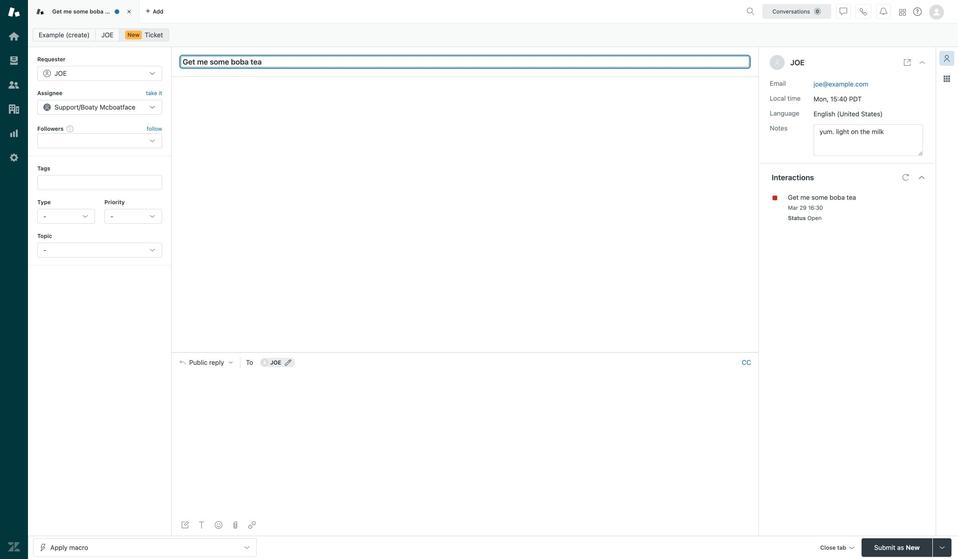 Task type: locate. For each thing, give the bounding box(es) containing it.
tabs tab list
[[28, 0, 743, 23]]

None text field
[[814, 124, 924, 156]]

minimize composer image
[[462, 348, 469, 356]]

close image
[[124, 7, 134, 16], [919, 59, 927, 66]]

1 vertical spatial close image
[[919, 59, 927, 66]]

customers image
[[8, 79, 20, 91]]

0 horizontal spatial close image
[[124, 7, 134, 16]]

insert emojis image
[[215, 521, 222, 529]]

admin image
[[8, 152, 20, 164]]

tab
[[28, 0, 140, 23]]

add link (cmd k) image
[[249, 521, 256, 529]]

1 horizontal spatial close image
[[919, 59, 927, 66]]

get help image
[[914, 7, 922, 16]]

user image
[[775, 60, 781, 65], [776, 60, 780, 65]]

joe@example.com image
[[261, 359, 268, 366]]

views image
[[8, 55, 20, 67]]

format text image
[[198, 521, 206, 529]]

info on adding followers image
[[66, 125, 74, 132]]

Mar 29 16:30 text field
[[788, 204, 824, 211]]

reporting image
[[8, 127, 20, 139]]

Subject field
[[181, 56, 750, 67]]

0 vertical spatial close image
[[124, 7, 134, 16]]

add attachment image
[[232, 521, 239, 529]]

zendesk image
[[8, 541, 20, 553]]

secondary element
[[28, 26, 959, 44]]

organizations image
[[8, 103, 20, 115]]

zendesk support image
[[8, 6, 20, 18]]



Task type: vqa. For each thing, say whether or not it's contained in the screenshot.
secondary element
yes



Task type: describe. For each thing, give the bounding box(es) containing it.
main element
[[0, 0, 28, 559]]

button displays agent's chat status as invisible. image
[[840, 8, 848, 15]]

customer context image
[[944, 55, 951, 62]]

close image inside tabs tab list
[[124, 7, 134, 16]]

zendesk products image
[[900, 9, 906, 16]]

notifications image
[[880, 8, 888, 15]]

draft mode image
[[181, 521, 189, 529]]

edit user image
[[285, 359, 292, 366]]

view more details image
[[904, 59, 912, 66]]

get started image
[[8, 30, 20, 42]]

apps image
[[944, 75, 951, 83]]



